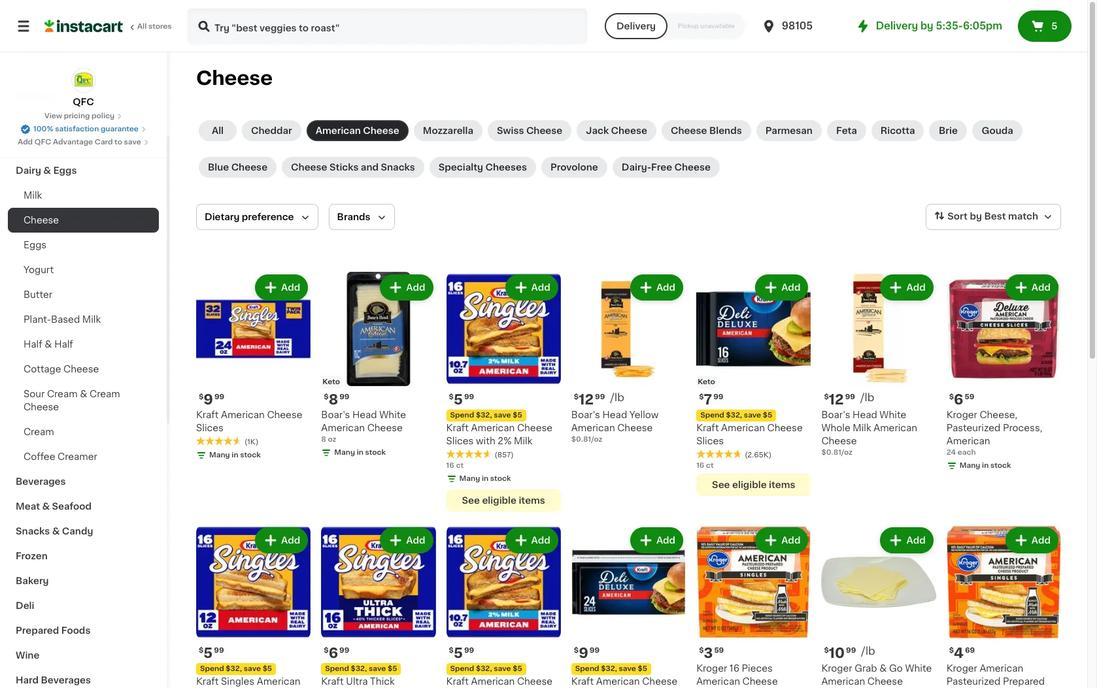 Task type: vqa. For each thing, say whether or not it's contained in the screenshot.


Task type: describe. For each thing, give the bounding box(es) containing it.
american inside kroger 16 pieces american chees
[[697, 677, 741, 687]]

half & half link
[[8, 332, 159, 357]]

16 for 5
[[447, 463, 454, 470]]

cheese inside the kroger grab & go white american cheese
[[868, 677, 903, 687]]

milk inside kraft american cheese slices with 2% milk
[[514, 437, 533, 446]]

view pricing policy
[[44, 113, 115, 120]]

recipes link
[[8, 84, 159, 109]]

deli
[[16, 602, 34, 611]]

many for 6
[[960, 463, 981, 470]]

pasteurized for cheese,
[[947, 424, 1001, 433]]

frozen
[[16, 552, 48, 561]]

$ inside $ 6 99
[[324, 647, 329, 655]]

wine link
[[8, 644, 159, 669]]

4
[[954, 647, 964, 660]]

/lb inside $10.99 per pound element
[[862, 646, 876, 656]]

5 for kraft american cheese slices with 2% milk
[[454, 393, 463, 407]]

delivery for delivery by 5:35-6:05pm
[[876, 21, 919, 31]]

produce link
[[8, 133, 159, 158]]

$ inside $ 3 59
[[699, 647, 704, 655]]

singles
[[221, 677, 255, 687]]

$ 10 99
[[825, 647, 857, 660]]

cheese inside kraft american cheese slices with 2% milk
[[517, 424, 553, 433]]

best
[[985, 212, 1006, 221]]

cheddar link
[[242, 120, 301, 141]]

98105
[[782, 21, 813, 31]]

white for milk
[[880, 411, 907, 420]]

gouda
[[982, 126, 1014, 135]]

sort
[[948, 212, 968, 221]]

0 horizontal spatial slices
[[196, 424, 224, 433]]

qfc inside 'link'
[[35, 139, 51, 146]]

boar's inside boar's head yellow american cheese $0.81/oz
[[572, 411, 600, 420]]

service type group
[[605, 13, 746, 39]]

8 inside boar's head white american cheese 8 oz
[[321, 437, 326, 444]]

$ inside $ 8 99
[[324, 394, 329, 401]]

ricotta
[[881, 126, 915, 135]]

american inside kroger cheese, pasteurized process, american 24 each
[[947, 437, 991, 446]]

pieces
[[742, 664, 773, 674]]

$ 9 99 for kraft
[[199, 393, 225, 407]]

$ 8 99
[[324, 393, 350, 407]]

milk down dairy
[[24, 191, 42, 200]]

cream down cottage cheese
[[47, 390, 78, 399]]

mozzarella
[[423, 126, 474, 135]]

cheese link
[[8, 208, 159, 233]]

plant-based milk link
[[8, 307, 159, 332]]

in for 6
[[983, 463, 989, 470]]

beverages inside the beverages link
[[16, 478, 66, 487]]

$ inside $ 6 59
[[950, 394, 954, 401]]

all for all stores
[[137, 23, 147, 30]]

cheese blends
[[671, 126, 742, 135]]

meat & seafood
[[16, 502, 92, 512]]

all stores link
[[44, 8, 173, 44]]

frozen link
[[8, 544, 159, 569]]

swiss cheese link
[[488, 120, 572, 141]]

process,
[[1003, 424, 1043, 433]]

$ 6 99
[[324, 647, 350, 660]]

5 button
[[1019, 10, 1072, 42]]

kroger for kroger 16 pieces american chees
[[697, 664, 728, 674]]

(857)
[[495, 452, 514, 459]]

99 inside $ 8 99
[[340, 394, 350, 401]]

$ 5 99 for kraft american cheese
[[449, 647, 474, 660]]

view pricing policy link
[[44, 111, 122, 122]]

white for cheese
[[380, 411, 406, 420]]

prepared
[[16, 627, 59, 636]]

6:05pm
[[964, 21, 1003, 31]]

cheese inside sour cream & cream cheese
[[24, 403, 59, 412]]

guarantee
[[101, 126, 139, 133]]

cream down cottage cheese link
[[90, 390, 120, 399]]

sort by
[[948, 212, 983, 221]]

swiss
[[497, 126, 524, 135]]

many for 8
[[334, 450, 355, 457]]

kroger 16 pieces american chees
[[697, 664, 778, 689]]

/lb for white
[[861, 393, 875, 403]]

mozzarella link
[[414, 120, 483, 141]]

5 inside 5 button
[[1052, 22, 1058, 31]]

$5 inside the 'product' group
[[763, 412, 773, 420]]

keto for spend $32, save $5
[[698, 379, 716, 386]]

american inside the kroger grab & go white american cheese
[[822, 677, 866, 687]]

with
[[476, 437, 496, 446]]

grab
[[855, 664, 878, 674]]

brie
[[939, 126, 958, 135]]

& inside the kroger grab & go white american cheese
[[880, 664, 887, 674]]

$ 5 99 for kraft american cheese slices with 2% milk
[[449, 393, 474, 407]]

slices for 7
[[697, 437, 724, 446]]

feta
[[837, 126, 857, 135]]

coffee
[[24, 453, 55, 462]]

all link
[[199, 120, 237, 141]]

$ inside $ 7 99
[[699, 394, 704, 401]]

/lb for yellow
[[611, 393, 625, 403]]

stock for 6
[[991, 463, 1012, 470]]

preference
[[242, 213, 294, 222]]

kraft american cheese for 9
[[572, 677, 678, 689]]

see eligible items button for 5
[[447, 490, 561, 512]]

see eligible items for 5
[[462, 497, 546, 506]]

16 for 7
[[697, 463, 705, 470]]

blue cheese
[[208, 163, 268, 172]]

stock for 9
[[240, 452, 261, 459]]

to
[[115, 139, 122, 146]]

many in stock for 8
[[334, 450, 386, 457]]

$10.99 per pound element
[[822, 645, 937, 662]]

dairy
[[16, 166, 41, 175]]

kroger cheese, pasteurized process, american 24 each
[[947, 411, 1043, 457]]

ct for 7
[[706, 463, 714, 470]]

cottage cheese link
[[8, 357, 159, 382]]

prepared foods link
[[8, 619, 159, 644]]

candy
[[62, 527, 93, 536]]

feta link
[[827, 120, 867, 141]]

produce
[[16, 141, 56, 150]]

product group containing 3
[[697, 525, 811, 689]]

blends
[[710, 126, 742, 135]]

99 inside $ 6 99
[[340, 647, 350, 655]]

dairy & eggs
[[16, 166, 77, 175]]

provolone link
[[542, 157, 608, 178]]

head for cheese
[[853, 411, 878, 420]]

save inside 'link'
[[124, 139, 141, 146]]

kroger grab & go white american cheese
[[822, 664, 932, 687]]

american inside "kroger american pasteurized prepare"
[[980, 664, 1024, 674]]

Search field
[[188, 9, 587, 43]]

5 for kraft american cheese
[[454, 647, 463, 660]]

99 inside $ 10 99
[[847, 647, 857, 655]]

cheese inside boar's head white whole milk american cheese $0.81/oz
[[822, 437, 857, 446]]

$0.81/oz inside boar's head yellow american cheese $0.81/oz
[[572, 437, 603, 444]]

in for 8
[[357, 450, 364, 457]]

deli link
[[8, 594, 159, 619]]

cottage
[[24, 365, 61, 374]]

stores
[[148, 23, 172, 30]]

jack cheese link
[[577, 120, 657, 141]]

see for 5
[[462, 497, 480, 506]]

many for 9
[[209, 452, 230, 459]]

$ 3 59
[[699, 647, 724, 660]]

hard beverages
[[16, 676, 91, 686]]

6 for kroger cheese, pasteurized process, american
[[954, 393, 964, 407]]

milk inside boar's head white whole milk american cheese $0.81/oz
[[853, 424, 872, 433]]

thick
[[370, 677, 395, 687]]

see for 7
[[712, 481, 730, 490]]

american cheese link
[[307, 120, 409, 141]]

bakery link
[[8, 569, 159, 594]]

many in stock for 9
[[209, 452, 261, 459]]

policy
[[92, 113, 115, 120]]

brands
[[337, 213, 371, 222]]

$ inside $ 10 99
[[825, 647, 829, 655]]

kraft american cheese slices for 9
[[196, 411, 303, 433]]

oz
[[328, 437, 337, 444]]

cheese inside boar's head white american cheese 8 oz
[[367, 424, 403, 433]]

delivery by 5:35-6:05pm link
[[856, 18, 1003, 34]]

coffee creamer link
[[8, 445, 159, 470]]

spend $32, save $5 inside the 'product' group
[[701, 412, 773, 420]]

eligible for 7
[[733, 481, 767, 490]]

(1k)
[[245, 439, 259, 446]]

items for 5
[[519, 497, 546, 506]]

spend inside the 'product' group
[[701, 412, 725, 420]]

kraft ultra thick
[[321, 677, 433, 689]]

brands button
[[329, 204, 395, 230]]

prepared foods
[[16, 627, 91, 636]]

pasteurized for american
[[947, 677, 1001, 687]]

add inside 'link'
[[18, 139, 33, 146]]

each
[[958, 450, 976, 457]]

kroger for kroger cheese, pasteurized process, american 24 each
[[947, 411, 978, 420]]



Task type: locate. For each thing, give the bounding box(es) containing it.
butter link
[[8, 283, 159, 307]]

pricing
[[64, 113, 90, 120]]

0 horizontal spatial see eligible items
[[462, 497, 546, 506]]

instacart logo image
[[44, 18, 123, 34]]

kraft american cheese slices for spend $32, save $5
[[697, 424, 803, 446]]

$ inside the $ 4 69
[[950, 647, 954, 655]]

16 ct inside the 'product' group
[[697, 463, 714, 470]]

white inside boar's head white whole milk american cheese $0.81/oz
[[880, 411, 907, 420]]

0 vertical spatial 59
[[965, 394, 975, 401]]

98105 button
[[761, 8, 840, 44]]

keto up $ 8 99
[[323, 379, 340, 386]]

2 ct from the left
[[706, 463, 714, 470]]

gouda link
[[973, 120, 1023, 141]]

1 ct from the left
[[456, 463, 464, 470]]

2 pasteurized from the top
[[947, 677, 1001, 687]]

free
[[652, 163, 673, 172]]

beverages link
[[8, 470, 159, 495]]

0 vertical spatial qfc
[[73, 97, 94, 107]]

0 vertical spatial $ 9 99
[[199, 393, 225, 407]]

white inside boar's head white american cheese 8 oz
[[380, 411, 406, 420]]

eggs up yogurt
[[24, 241, 47, 250]]

product group containing 7
[[697, 272, 811, 497]]

0 vertical spatial beverages
[[16, 478, 66, 487]]

$12.99 per pound element
[[822, 392, 937, 409], [572, 392, 686, 409]]

$ 4 69
[[950, 647, 975, 660]]

dietary preference button
[[196, 204, 318, 230]]

0 vertical spatial snacks
[[381, 163, 415, 172]]

kroger for kroger american pasteurized prepare
[[947, 664, 978, 674]]

eggs inside dairy & eggs link
[[53, 166, 77, 175]]

1 $ 12 99 from the left
[[825, 393, 856, 407]]

1 pasteurized from the top
[[947, 424, 1001, 433]]

add qfc advantage card to save link
[[18, 137, 149, 148]]

kroger inside kroger cheese, pasteurized process, american 24 each
[[947, 411, 978, 420]]

american inside boar's head white whole milk american cheese $0.81/oz
[[874, 424, 918, 433]]

product group containing 8
[[321, 272, 436, 461]]

1 horizontal spatial slices
[[447, 437, 474, 446]]

many inside the 'product' group
[[334, 450, 355, 457]]

16 inside kroger 16 pieces american chees
[[730, 664, 740, 674]]

in inside the 'product' group
[[357, 450, 364, 457]]

satisfaction
[[55, 126, 99, 133]]

american
[[316, 126, 361, 135], [221, 411, 265, 420], [321, 424, 365, 433], [471, 424, 515, 433], [722, 424, 765, 433], [874, 424, 918, 433], [572, 424, 615, 433], [947, 437, 991, 446], [980, 664, 1024, 674], [257, 677, 301, 687], [471, 677, 515, 687], [697, 677, 741, 687], [822, 677, 866, 687], [596, 677, 640, 687]]

milk link
[[8, 183, 159, 208]]

snacks & candy link
[[8, 519, 159, 544]]

american inside boar's head yellow american cheese $0.81/oz
[[572, 424, 615, 433]]

1 boar's from the left
[[321, 411, 350, 420]]

1 vertical spatial items
[[519, 497, 546, 506]]

kraft
[[196, 411, 219, 420], [447, 424, 469, 433], [697, 424, 719, 433], [196, 677, 219, 687], [321, 677, 344, 687], [447, 677, 469, 687], [572, 677, 594, 687]]

qfc
[[73, 97, 94, 107], [35, 139, 51, 146]]

1 horizontal spatial $0.81/oz
[[822, 450, 853, 457]]

0 vertical spatial pasteurized
[[947, 424, 1001, 433]]

many in stock down (857)
[[460, 476, 511, 483]]

sour
[[24, 390, 45, 399]]

1 vertical spatial eligible
[[482, 497, 517, 506]]

/lb up boar's head white whole milk american cheese $0.81/oz
[[861, 393, 875, 403]]

american inside kraft american cheese slices with 2% milk
[[471, 424, 515, 433]]

boar's for cheese
[[822, 411, 851, 420]]

whole
[[822, 424, 851, 433]]

product group containing 10
[[822, 525, 937, 689]]

based
[[51, 315, 80, 324]]

by for sort
[[970, 212, 983, 221]]

many in stock down (1k)
[[209, 452, 261, 459]]

2 keto from the left
[[698, 379, 716, 386]]

0 horizontal spatial boar's
[[321, 411, 350, 420]]

beverages down the wine link
[[41, 676, 91, 686]]

all stores
[[137, 23, 172, 30]]

$ 12 99 for boar's head yellow american cheese
[[574, 393, 605, 407]]

0 horizontal spatial all
[[137, 23, 147, 30]]

& for half
[[45, 340, 52, 349]]

1 horizontal spatial keto
[[698, 379, 716, 386]]

head inside boar's head yellow american cheese $0.81/oz
[[603, 411, 627, 420]]

Best match Sort by field
[[926, 204, 1062, 230]]

parmesan
[[766, 126, 813, 135]]

items inside the 'product' group
[[769, 481, 796, 490]]

boar's for oz
[[321, 411, 350, 420]]

1 horizontal spatial delivery
[[876, 21, 919, 31]]

59 inside $ 3 59
[[715, 647, 724, 655]]

snacks inside cheese sticks and snacks link
[[381, 163, 415, 172]]

0 vertical spatial by
[[921, 21, 934, 31]]

/lb up grab
[[862, 646, 876, 656]]

milk right based
[[82, 315, 101, 324]]

sour cream & cream cheese link
[[8, 382, 159, 420]]

9 for spend
[[579, 647, 589, 660]]

keto up 7
[[698, 379, 716, 386]]

qfc up view pricing policy link at left
[[73, 97, 94, 107]]

1 horizontal spatial qfc
[[73, 97, 94, 107]]

0 vertical spatial eggs
[[53, 166, 77, 175]]

blue
[[208, 163, 229, 172]]

half
[[24, 340, 42, 349], [54, 340, 73, 349]]

$ 7 99
[[699, 393, 724, 407]]

0 horizontal spatial $ 12 99
[[574, 393, 605, 407]]

cheese blends link
[[662, 120, 751, 141]]

5 for kraft singles american
[[204, 647, 213, 660]]

best match
[[985, 212, 1039, 221]]

beverages down coffee
[[16, 478, 66, 487]]

specialty cheeses link
[[430, 157, 536, 178]]

keto
[[323, 379, 340, 386], [698, 379, 716, 386]]

see inside the 'product' group
[[712, 481, 730, 490]]

boar's head yellow american cheese $0.81/oz
[[572, 411, 659, 444]]

0 horizontal spatial 16 ct
[[447, 463, 464, 470]]

keto for 8
[[323, 379, 340, 386]]

in for 9
[[232, 452, 239, 459]]

$12.99 per pound element for white
[[822, 392, 937, 409]]

pasteurized inside kroger cheese, pasteurized process, american 24 each
[[947, 424, 1001, 433]]

beverages inside hard beverages link
[[41, 676, 91, 686]]

kroger down $ 3 59
[[697, 664, 728, 674]]

0 vertical spatial see
[[712, 481, 730, 490]]

american inside boar's head white american cheese 8 oz
[[321, 424, 365, 433]]

0 horizontal spatial keto
[[323, 379, 340, 386]]

0 horizontal spatial 12
[[579, 393, 594, 407]]

1 $12.99 per pound element from the left
[[822, 392, 937, 409]]

kroger
[[947, 411, 978, 420], [697, 664, 728, 674], [822, 664, 853, 674], [947, 664, 978, 674]]

$12.99 per pound element up yellow
[[572, 392, 686, 409]]

eggs inside eggs link
[[24, 241, 47, 250]]

3 boar's from the left
[[572, 411, 600, 420]]

$ 12 99 up the whole at right
[[825, 393, 856, 407]]

1 vertical spatial $ 9 99
[[574, 647, 600, 660]]

1 horizontal spatial see
[[712, 481, 730, 490]]

milk right the whole at right
[[853, 424, 872, 433]]

1 horizontal spatial see eligible items
[[712, 481, 796, 490]]

0 horizontal spatial $12.99 per pound element
[[572, 392, 686, 409]]

1 vertical spatial 8
[[321, 437, 326, 444]]

$ 5 99 for kraft singles american
[[199, 647, 224, 660]]

0 horizontal spatial $ 9 99
[[199, 393, 225, 407]]

yellow
[[630, 411, 659, 420]]

brie link
[[930, 120, 968, 141]]

american inside kraft singles american
[[257, 677, 301, 687]]

see eligible items button for 7
[[697, 474, 811, 497]]

kroger inside "kroger american pasteurized prepare"
[[947, 664, 978, 674]]

16 ct for 7
[[697, 463, 714, 470]]

1 vertical spatial snacks
[[16, 527, 50, 536]]

$5
[[513, 412, 522, 420], [763, 412, 773, 420], [263, 666, 272, 673], [388, 666, 397, 673], [513, 666, 522, 673], [638, 666, 648, 673]]

12 for boar's head white whole milk american cheese
[[829, 393, 844, 407]]

boar's inside boar's head white whole milk american cheese $0.81/oz
[[822, 411, 851, 420]]

0 horizontal spatial $0.81/oz
[[572, 437, 603, 444]]

9
[[204, 393, 213, 407], [579, 647, 589, 660]]

boar's down $ 8 99
[[321, 411, 350, 420]]

head
[[353, 411, 377, 420], [853, 411, 878, 420], [603, 411, 627, 420]]

specialty cheeses
[[439, 163, 527, 172]]

0 horizontal spatial snacks
[[16, 527, 50, 536]]

1 vertical spatial eggs
[[24, 241, 47, 250]]

59 for 3
[[715, 647, 724, 655]]

1 vertical spatial see eligible items
[[462, 497, 546, 506]]

$ 12 99 for boar's head white whole milk american cheese
[[825, 393, 856, 407]]

eligible down (857)
[[482, 497, 517, 506]]

$ 6 59
[[950, 393, 975, 407]]

& left candy
[[52, 527, 60, 536]]

kroger down the $ 4 69 on the right of page
[[947, 664, 978, 674]]

kraft inside the 'product' group
[[697, 424, 719, 433]]

go
[[890, 664, 903, 674]]

eggs down advantage
[[53, 166, 77, 175]]

many in stock for 6
[[960, 463, 1012, 470]]

1 vertical spatial qfc
[[35, 139, 51, 146]]

59 for 6
[[965, 394, 975, 401]]

& for eggs
[[43, 166, 51, 175]]

kroger inside kroger 16 pieces american chees
[[697, 664, 728, 674]]

kroger inside the kroger grab & go white american cheese
[[822, 664, 853, 674]]

0 vertical spatial $0.81/oz
[[572, 437, 603, 444]]

1 horizontal spatial $ 12 99
[[825, 393, 856, 407]]

99 inside $ 7 99
[[714, 394, 724, 401]]

eligible down '(2.65k)'
[[733, 481, 767, 490]]

2 12 from the left
[[579, 393, 594, 407]]

$12.99 per pound element for yellow
[[572, 392, 686, 409]]

1 horizontal spatial $ 9 99
[[574, 647, 600, 660]]

card
[[95, 139, 113, 146]]

0 vertical spatial eligible
[[733, 481, 767, 490]]

pasteurized inside "kroger american pasteurized prepare"
[[947, 677, 1001, 687]]

milk right 2%
[[514, 437, 533, 446]]

1 horizontal spatial items
[[769, 481, 796, 490]]

& right meat
[[42, 502, 50, 512]]

boar's left yellow
[[572, 411, 600, 420]]

1 horizontal spatial kraft american cheese slices
[[697, 424, 803, 446]]

8 up oz
[[329, 393, 338, 407]]

cheese sticks and snacks link
[[282, 157, 424, 178]]

6
[[954, 393, 964, 407], [329, 647, 338, 660]]

None search field
[[187, 8, 588, 44]]

all for all
[[212, 126, 224, 135]]

0 vertical spatial see eligible items
[[712, 481, 796, 490]]

add qfc advantage card to save
[[18, 139, 141, 146]]

snacks inside the snacks & candy link
[[16, 527, 50, 536]]

sticks
[[330, 163, 359, 172]]

see eligible items button down (857)
[[447, 490, 561, 512]]

1 horizontal spatial ct
[[706, 463, 714, 470]]

1 vertical spatial $0.81/oz
[[822, 450, 853, 457]]

12 for boar's head yellow american cheese
[[579, 393, 594, 407]]

0 horizontal spatial eligible
[[482, 497, 517, 506]]

ultra
[[346, 677, 368, 687]]

& inside sour cream & cream cheese
[[80, 390, 87, 399]]

stock for 8
[[365, 450, 386, 457]]

swiss cheese
[[497, 126, 563, 135]]

/lb up boar's head yellow american cheese $0.81/oz
[[611, 393, 625, 403]]

0 horizontal spatial see
[[462, 497, 480, 506]]

hard beverages link
[[8, 669, 159, 689]]

2 boar's from the left
[[822, 411, 851, 420]]

1 horizontal spatial kraft american cheese
[[572, 677, 678, 689]]

kraft american cheese slices up (1k)
[[196, 411, 303, 433]]

by inside the delivery by 5:35-6:05pm link
[[921, 21, 934, 31]]

qfc logo image
[[71, 68, 96, 93]]

stock inside the 'product' group
[[365, 450, 386, 457]]

2 head from the left
[[853, 411, 878, 420]]

1 kraft american cheese from the left
[[447, 677, 553, 689]]

0 vertical spatial 6
[[954, 393, 964, 407]]

delivery by 5:35-6:05pm
[[876, 21, 1003, 31]]

$32, inside the 'product' group
[[726, 412, 743, 420]]

by for delivery
[[921, 21, 934, 31]]

2 horizontal spatial boar's
[[822, 411, 851, 420]]

slices inside kraft american cheese slices with 2% milk
[[447, 437, 474, 446]]

ct
[[456, 463, 464, 470], [706, 463, 714, 470]]

$12.99 per pound element up boar's head white whole milk american cheese $0.81/oz
[[822, 392, 937, 409]]

all up blue
[[212, 126, 224, 135]]

0 horizontal spatial kraft american cheese slices
[[196, 411, 303, 433]]

0 horizontal spatial delivery
[[617, 22, 656, 31]]

1 horizontal spatial by
[[970, 212, 983, 221]]

& left the go
[[880, 664, 887, 674]]

kraft inside kraft singles american
[[196, 677, 219, 687]]

snacks up frozen
[[16, 527, 50, 536]]

items for 7
[[769, 481, 796, 490]]

1 vertical spatial beverages
[[41, 676, 91, 686]]

1 horizontal spatial snacks
[[381, 163, 415, 172]]

1 vertical spatial 9
[[579, 647, 589, 660]]

head inside boar's head white american cheese 8 oz
[[353, 411, 377, 420]]

1 vertical spatial 59
[[715, 647, 724, 655]]

pasteurized up each
[[947, 424, 1001, 433]]

cheese sticks and snacks
[[291, 163, 415, 172]]

dairy-
[[622, 163, 652, 172]]

snacks right and
[[381, 163, 415, 172]]

cheese inside boar's head yellow american cheese $0.81/oz
[[618, 424, 653, 433]]

& down cottage cheese link
[[80, 390, 87, 399]]

jack
[[586, 126, 609, 135]]

by inside the best match sort by field
[[970, 212, 983, 221]]

0 horizontal spatial half
[[24, 340, 42, 349]]

slices for 5
[[447, 437, 474, 446]]

16 ct for 5
[[447, 463, 464, 470]]

dietary
[[205, 213, 240, 222]]

9 for kraft
[[204, 393, 213, 407]]

many in stock down boar's head white american cheese 8 oz
[[334, 450, 386, 457]]

all left stores
[[137, 23, 147, 30]]

half down plant-
[[24, 340, 42, 349]]

0 horizontal spatial see eligible items button
[[447, 490, 561, 512]]

16 ct
[[447, 463, 464, 470], [697, 463, 714, 470]]

cream inside "link"
[[24, 428, 54, 437]]

recipes
[[16, 92, 54, 101]]

head for oz
[[353, 411, 377, 420]]

0 vertical spatial items
[[769, 481, 796, 490]]

0 horizontal spatial 9
[[204, 393, 213, 407]]

0 horizontal spatial 6
[[329, 647, 338, 660]]

1 horizontal spatial all
[[212, 126, 224, 135]]

pasteurized down the $ 4 69 on the right of page
[[947, 677, 1001, 687]]

see eligible items down (857)
[[462, 497, 546, 506]]

2 $ 12 99 from the left
[[574, 393, 605, 407]]

12 up the whole at right
[[829, 393, 844, 407]]

0 vertical spatial 9
[[204, 393, 213, 407]]

dairy-free cheese link
[[613, 157, 720, 178]]

plant-
[[24, 315, 51, 324]]

& for candy
[[52, 527, 60, 536]]

& for seafood
[[42, 502, 50, 512]]

creamer
[[58, 453, 97, 462]]

kraft inside kraft ultra thick
[[321, 677, 344, 687]]

6 for spend $32, save $5
[[329, 647, 338, 660]]

0 horizontal spatial eggs
[[24, 241, 47, 250]]

head inside boar's head white whole milk american cheese $0.81/oz
[[853, 411, 878, 420]]

2 16 ct from the left
[[697, 463, 714, 470]]

delivery button
[[605, 13, 668, 39]]

kroger down 10
[[822, 664, 853, 674]]

10
[[829, 647, 845, 660]]

0 horizontal spatial 59
[[715, 647, 724, 655]]

qfc down "100%"
[[35, 139, 51, 146]]

1 horizontal spatial 59
[[965, 394, 975, 401]]

dairy-free cheese
[[622, 163, 711, 172]]

0 horizontal spatial items
[[519, 497, 546, 506]]

1 head from the left
[[353, 411, 377, 420]]

coffee creamer
[[24, 453, 97, 462]]

& right dairy
[[43, 166, 51, 175]]

by right sort
[[970, 212, 983, 221]]

match
[[1009, 212, 1039, 221]]

kraft singles american
[[196, 677, 301, 689]]

delivery inside button
[[617, 22, 656, 31]]

$ 12 99
[[825, 393, 856, 407], [574, 393, 605, 407]]

advantage
[[53, 139, 93, 146]]

milk inside 'link'
[[82, 315, 101, 324]]

2 $12.99 per pound element from the left
[[572, 392, 686, 409]]

save
[[124, 139, 141, 146], [494, 412, 511, 420], [744, 412, 762, 420], [244, 666, 261, 673], [369, 666, 386, 673], [494, 666, 511, 673], [619, 666, 636, 673]]

1 vertical spatial pasteurized
[[947, 677, 1001, 687]]

0 vertical spatial all
[[137, 23, 147, 30]]

8 left oz
[[321, 437, 326, 444]]

boar's
[[321, 411, 350, 420], [822, 411, 851, 420], [572, 411, 600, 420]]

kraft american cheese slices inside the 'product' group
[[697, 424, 803, 446]]

59 right 3
[[715, 647, 724, 655]]

many in stock down each
[[960, 463, 1012, 470]]

59 up kroger cheese, pasteurized process, american 24 each on the bottom right
[[965, 394, 975, 401]]

cheese,
[[980, 411, 1018, 420]]

★★★★★
[[196, 437, 242, 446], [196, 437, 242, 446], [447, 450, 492, 459], [447, 450, 492, 459], [697, 450, 743, 459], [697, 450, 743, 459]]

1 16 ct from the left
[[447, 463, 464, 470]]

white inside the kroger grab & go white american cheese
[[906, 664, 932, 674]]

1 vertical spatial all
[[212, 126, 224, 135]]

0 vertical spatial 8
[[329, 393, 338, 407]]

2 kraft american cheese from the left
[[572, 677, 678, 689]]

stock down (857)
[[491, 476, 511, 483]]

1 horizontal spatial boar's
[[572, 411, 600, 420]]

boar's up the whole at right
[[822, 411, 851, 420]]

kraft inside kraft american cheese slices with 2% milk
[[447, 424, 469, 433]]

0 horizontal spatial qfc
[[35, 139, 51, 146]]

kroger american pasteurized prepare
[[947, 664, 1057, 689]]

delivery for delivery
[[617, 22, 656, 31]]

cream up coffee
[[24, 428, 54, 437]]

boar's head white american cheese 8 oz
[[321, 411, 406, 444]]

1 half from the left
[[24, 340, 42, 349]]

product group
[[196, 272, 311, 464], [321, 272, 436, 461], [447, 272, 561, 512], [572, 272, 686, 446], [697, 272, 811, 497], [822, 272, 937, 459], [947, 272, 1062, 474], [196, 525, 311, 689], [321, 525, 436, 689], [447, 525, 561, 689], [572, 525, 686, 689], [697, 525, 811, 689], [822, 525, 937, 689], [947, 525, 1062, 689]]

stock down kroger cheese, pasteurized process, american 24 each on the bottom right
[[991, 463, 1012, 470]]

1 vertical spatial by
[[970, 212, 983, 221]]

0 horizontal spatial kraft american cheese
[[447, 677, 553, 689]]

1 12 from the left
[[829, 393, 844, 407]]

seafood
[[52, 502, 92, 512]]

1 horizontal spatial eggs
[[53, 166, 77, 175]]

see eligible items button down '(2.65k)'
[[697, 474, 811, 497]]

ct inside group
[[706, 463, 714, 470]]

1 vertical spatial see
[[462, 497, 480, 506]]

0 horizontal spatial 8
[[321, 437, 326, 444]]

1 horizontal spatial half
[[54, 340, 73, 349]]

eggs
[[53, 166, 77, 175], [24, 241, 47, 250]]

1 keto from the left
[[323, 379, 340, 386]]

$ 9 99 for spend
[[574, 647, 600, 660]]

6 up kraft ultra thick
[[329, 647, 338, 660]]

1 vertical spatial 6
[[329, 647, 338, 660]]

cream link
[[8, 420, 159, 445]]

0 horizontal spatial ct
[[456, 463, 464, 470]]

slices inside the 'product' group
[[697, 437, 724, 446]]

12 up boar's head yellow american cheese $0.81/oz
[[579, 393, 594, 407]]

lists link
[[8, 37, 159, 63]]

6 up kroger cheese, pasteurized process, american 24 each on the bottom right
[[954, 393, 964, 407]]

1 horizontal spatial 8
[[329, 393, 338, 407]]

& up cottage
[[45, 340, 52, 349]]

see eligible items down '(2.65k)'
[[712, 481, 796, 490]]

by left 5:35-
[[921, 21, 934, 31]]

save inside the 'product' group
[[744, 412, 762, 420]]

59 inside $ 6 59
[[965, 394, 975, 401]]

kraft american cheese slices up '(2.65k)'
[[697, 424, 803, 446]]

sour cream & cream cheese
[[24, 390, 120, 412]]

1 horizontal spatial head
[[603, 411, 627, 420]]

ct for 5
[[456, 463, 464, 470]]

1 horizontal spatial 6
[[954, 393, 964, 407]]

half & half
[[24, 340, 73, 349]]

3 head from the left
[[603, 411, 627, 420]]

yogurt link
[[8, 258, 159, 283]]

see eligible items for 7
[[712, 481, 796, 490]]

$0.81/oz inside boar's head white whole milk american cheese $0.81/oz
[[822, 450, 853, 457]]

kroger down $ 6 59
[[947, 411, 978, 420]]

1 horizontal spatial see eligible items button
[[697, 474, 811, 497]]

1 horizontal spatial 12
[[829, 393, 844, 407]]

snacks
[[381, 163, 415, 172], [16, 527, 50, 536]]

1 horizontal spatial eligible
[[733, 481, 767, 490]]

2 horizontal spatial head
[[853, 411, 878, 420]]

product group containing 4
[[947, 525, 1062, 689]]

2 half from the left
[[54, 340, 73, 349]]

kraft american cheese for 5
[[447, 677, 553, 689]]

1 horizontal spatial 16
[[697, 463, 705, 470]]

0 horizontal spatial head
[[353, 411, 377, 420]]

0 horizontal spatial 16
[[447, 463, 454, 470]]

eligible for 5
[[482, 497, 517, 506]]

1 horizontal spatial 9
[[579, 647, 589, 660]]

stock down (1k)
[[240, 452, 261, 459]]

kroger for kroger grab & go white american cheese
[[822, 664, 853, 674]]

0 horizontal spatial by
[[921, 21, 934, 31]]

many in stock inside the 'product' group
[[334, 450, 386, 457]]

1 horizontal spatial $12.99 per pound element
[[822, 392, 937, 409]]

1 horizontal spatial 16 ct
[[697, 463, 714, 470]]

24
[[947, 450, 956, 457]]

2 horizontal spatial slices
[[697, 437, 724, 446]]

$ 12 99 up boar's head yellow american cheese $0.81/oz
[[574, 393, 605, 407]]

2 horizontal spatial 16
[[730, 664, 740, 674]]

boar's inside boar's head white american cheese 8 oz
[[321, 411, 350, 420]]

stock down boar's head white american cheese 8 oz
[[365, 450, 386, 457]]

half down plant-based milk
[[54, 340, 73, 349]]



